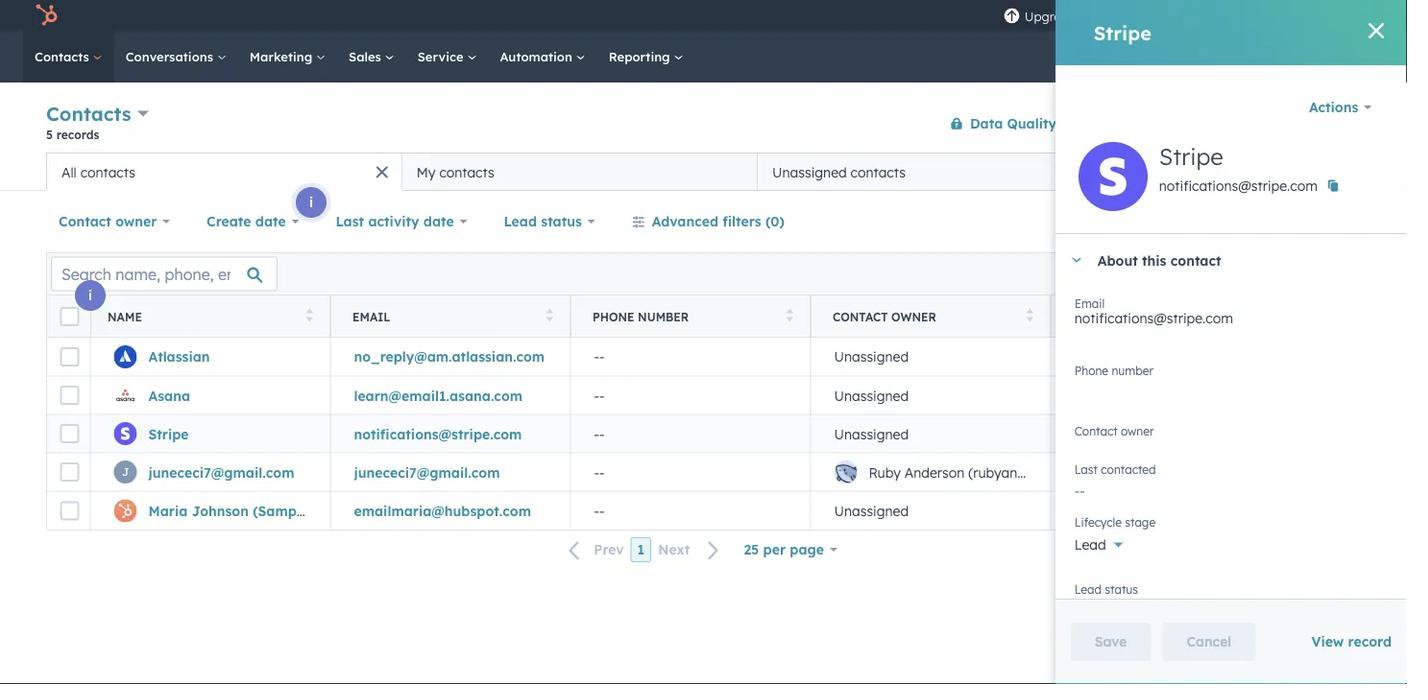 Task type: locate. For each thing, give the bounding box(es) containing it.
0 vertical spatial lead status
[[504, 213, 582, 230]]

all contacts
[[61, 164, 135, 181]]

contacts up records
[[46, 102, 131, 126]]

lead status up save
[[1075, 583, 1138, 597]]

about this contact
[[1098, 252, 1221, 269]]

phone
[[593, 310, 634, 324], [1075, 364, 1109, 378]]

2 horizontal spatial contact
[[1075, 424, 1118, 438]]

0 horizontal spatial phone
[[593, 310, 634, 324]]

junececi7@gmail.com link down the 'notifications@stripe.com' link
[[354, 464, 500, 481]]

5 -- button from the top
[[571, 492, 811, 530]]

asana
[[148, 387, 190, 404]]

press to sort. element for phone number
[[786, 309, 793, 325]]

0 horizontal spatial junececi7@gmail.com link
[[148, 464, 294, 481]]

2 vertical spatial stripe
[[148, 426, 189, 443]]

contact owner
[[59, 213, 157, 230], [833, 310, 936, 324]]

reporting link
[[597, 31, 695, 83]]

2 press to sort. element from the left
[[546, 309, 553, 325]]

1 vertical spatial last
[[1075, 463, 1098, 477]]

next button
[[651, 538, 731, 563]]

data
[[970, 115, 1003, 132]]

1 horizontal spatial contact owner
[[833, 310, 936, 324]]

automation
[[500, 49, 576, 64]]

2 vertical spatial notifications@stripe.com
[[354, 426, 522, 443]]

unassigned for learn@email1.asana.com
[[834, 387, 909, 404]]

owner
[[115, 213, 157, 230], [891, 310, 936, 324], [1121, 424, 1154, 438], [1097, 431, 1136, 448]]

2 junececi7@gmail.com link from the left
[[354, 464, 500, 481]]

1 contacts from the left
[[80, 164, 135, 181]]

0 vertical spatial stripe
[[1094, 21, 1152, 45]]

contacts for all contacts
[[80, 164, 135, 181]]

1 vertical spatial contact
[[1171, 252, 1221, 269]]

1 vertical spatial contacts
[[46, 102, 131, 126]]

advanced
[[652, 213, 719, 230]]

1 horizontal spatial i
[[309, 194, 313, 211]]

press to sort. element for email
[[546, 309, 553, 325]]

1 unassigned button from the top
[[811, 338, 1051, 377]]

junececi7@gmail.com up johnson
[[148, 464, 294, 481]]

contacts inside "button"
[[80, 164, 135, 181]]

email notifications@stripe.com
[[1075, 296, 1233, 327]]

1 vertical spatial lead status
[[1075, 583, 1138, 597]]

0 horizontal spatial contact
[[1171, 252, 1221, 269]]

date down all contacts "button"
[[255, 213, 286, 230]]

lead status inside popup button
[[504, 213, 582, 230]]

0 horizontal spatial all
[[61, 164, 77, 181]]

last down no
[[1075, 463, 1098, 477]]

marketing
[[250, 49, 316, 64]]

press to sort. image for phone number
[[786, 309, 793, 322]]

emailmaria@hubspot.com
[[354, 503, 531, 520]]

all down '5 records'
[[61, 164, 77, 181]]

1 -- button from the top
[[571, 338, 811, 377]]

menu containing self made
[[1002, 0, 1384, 31]]

last inside popup button
[[336, 213, 364, 230]]

1 horizontal spatial status
[[1105, 583, 1138, 597]]

1 horizontal spatial junececi7@gmail.com link
[[354, 464, 500, 481]]

views
[[1311, 163, 1349, 180]]

stripe
[[1094, 21, 1152, 45], [1159, 142, 1224, 171], [148, 426, 189, 443]]

i button left name
[[75, 280, 106, 311]]

contacts inside button
[[851, 164, 906, 181]]

0 horizontal spatial junececi7@gmail.com
[[148, 464, 294, 481]]

status down the my contacts 'button'
[[541, 213, 582, 230]]

lead status down the my contacts 'button'
[[504, 213, 582, 230]]

0 vertical spatial contacts
[[35, 49, 93, 64]]

all inside "button"
[[61, 164, 77, 181]]

1 horizontal spatial stripe
[[1094, 21, 1152, 45]]

0 vertical spatial last
[[336, 213, 364, 230]]

i up add
[[1163, 131, 1167, 147]]

notifications@stripe.com
[[1159, 178, 1318, 195], [1075, 310, 1233, 327], [354, 426, 522, 443]]

2 horizontal spatial stripe
[[1159, 142, 1224, 171]]

phone for phone number
[[1075, 364, 1109, 378]]

create inside button
[[1264, 116, 1300, 131]]

records
[[56, 127, 99, 142]]

2 vertical spatial i
[[88, 287, 92, 304]]

0 horizontal spatial stripe
[[148, 426, 189, 443]]

notifications@stripe.com button
[[330, 415, 571, 453]]

settings image
[[1201, 8, 1218, 25]]

0 vertical spatial create
[[1264, 116, 1300, 131]]

3 press to sort. image from the left
[[786, 309, 793, 322]]

create down all contacts "button"
[[207, 213, 251, 230]]

unassigned contacts
[[772, 164, 906, 181]]

unassigned button
[[811, 338, 1051, 377], [811, 377, 1051, 415], [811, 415, 1051, 453], [811, 492, 1051, 530]]

lead button
[[1075, 526, 1388, 558]]

1 vertical spatial i button
[[296, 187, 327, 218]]

i button right create date
[[296, 187, 327, 218]]

1 horizontal spatial date
[[423, 213, 454, 230]]

1 horizontal spatial all
[[1290, 163, 1307, 180]]

0 vertical spatial contact
[[1303, 116, 1345, 131]]

3 -- button from the top
[[571, 415, 811, 453]]

0 vertical spatial contact owner
[[59, 213, 157, 230]]

contact owner button
[[46, 203, 183, 241]]

contacts inside 'button'
[[439, 164, 494, 181]]

Search HubSpot search field
[[1137, 40, 1373, 73]]

notifications@stripe.com inside button
[[354, 426, 522, 443]]

all contacts button
[[46, 153, 402, 191]]

1 vertical spatial phone
[[1075, 364, 1109, 378]]

0 horizontal spatial email
[[353, 310, 391, 324]]

data quality button
[[937, 104, 1058, 143]]

no_reply@am.atlassian.com button
[[330, 338, 571, 377]]

contacts banner
[[46, 98, 1361, 153]]

1 horizontal spatial phone
[[1075, 364, 1109, 378]]

0 vertical spatial i button
[[1150, 124, 1181, 155]]

unassigned
[[772, 164, 847, 181], [834, 349, 909, 365], [834, 387, 909, 404], [834, 426, 909, 443], [834, 503, 909, 520]]

create for create date
[[207, 213, 251, 230]]

my contacts button
[[402, 153, 757, 191]]

menu
[[1002, 0, 1384, 31]]

2 horizontal spatial contacts
[[851, 164, 906, 181]]

maria johnson (sample contact) link
[[148, 503, 370, 520]]

0 horizontal spatial contacts
[[80, 164, 135, 181]]

contact inside about this contact dropdown button
[[1171, 252, 1221, 269]]

advanced filters (0) button
[[619, 203, 797, 241]]

unassigned button for learn@email1.asana.com
[[811, 377, 1051, 415]]

export
[[1202, 267, 1238, 281]]

1 horizontal spatial i button
[[296, 187, 327, 218]]

0 horizontal spatial date
[[255, 213, 286, 230]]

create up all views at the top of page
[[1264, 116, 1300, 131]]

last activity date
[[336, 213, 454, 230]]

25
[[744, 542, 759, 559]]

name
[[108, 310, 142, 324]]

1 vertical spatial contact owner
[[833, 310, 936, 324]]

all for all contacts
[[61, 164, 77, 181]]

status inside popup button
[[541, 213, 582, 230]]

-- button for no_reply@am.atlassian.com
[[571, 338, 811, 377]]

primary company column header
[[1051, 296, 1292, 338]]

junececi7@gmail.com link up johnson
[[148, 464, 294, 481]]

0 horizontal spatial last
[[336, 213, 364, 230]]

1 horizontal spatial contact
[[1303, 116, 1345, 131]]

number
[[1112, 364, 1154, 378]]

create inside popup button
[[207, 213, 251, 230]]

contacts for unassigned contacts
[[851, 164, 906, 181]]

lead status
[[504, 213, 582, 230], [1075, 583, 1138, 597]]

settings link
[[1198, 5, 1222, 25]]

primary
[[1073, 310, 1127, 324]]

unassigned contacts button
[[757, 153, 1113, 191]]

atlassian
[[148, 349, 210, 365]]

0 vertical spatial status
[[541, 213, 582, 230]]

contacts down hubspot link
[[35, 49, 93, 64]]

prev
[[594, 542, 624, 559]]

press to sort. element
[[306, 309, 313, 325], [546, 309, 553, 325], [786, 309, 793, 325], [1026, 309, 1034, 325]]

1 vertical spatial stripe
[[1159, 142, 1224, 171]]

lead down the lifecycle
[[1075, 537, 1106, 554]]

add
[[1154, 163, 1181, 180]]

2 contacts from the left
[[439, 164, 494, 181]]

2 junececi7@gmail.com from the left
[[354, 464, 500, 481]]

calling icon button
[[1080, 3, 1113, 28]]

contact owner inside popup button
[[59, 213, 157, 230]]

junececi7@gmail.com
[[148, 464, 294, 481], [354, 464, 500, 481]]

1 horizontal spatial contact
[[833, 310, 888, 324]]

lead down the my contacts 'button'
[[504, 213, 537, 230]]

atlassian link
[[148, 349, 210, 365]]

search image
[[1367, 50, 1380, 63]]

2 vertical spatial contact
[[1075, 424, 1118, 438]]

1 all from the left
[[1290, 163, 1307, 180]]

all
[[1290, 163, 1307, 180], [61, 164, 77, 181]]

quality
[[1007, 115, 1057, 132]]

contact inside contact owner popup button
[[59, 213, 111, 230]]

0 horizontal spatial contact
[[59, 213, 111, 230]]

status
[[541, 213, 582, 230], [1105, 583, 1138, 597]]

lead up save
[[1075, 583, 1102, 597]]

add view (3/5)
[[1154, 163, 1253, 180]]

1 vertical spatial notifications@stripe.com
[[1075, 310, 1233, 327]]

3 contacts from the left
[[851, 164, 906, 181]]

contact right this at the top
[[1171, 252, 1221, 269]]

junececi7@gmail.com down the 'notifications@stripe.com' link
[[354, 464, 500, 481]]

caret image
[[1071, 258, 1082, 263]]

4 press to sort. element from the left
[[1026, 309, 1034, 325]]

contacts
[[80, 164, 135, 181], [439, 164, 494, 181], [851, 164, 906, 181]]

1 vertical spatial i
[[309, 194, 313, 211]]

save
[[1095, 634, 1127, 651]]

contacts
[[35, 49, 93, 64], [46, 102, 131, 126]]

press to sort. image
[[306, 309, 313, 322], [546, 309, 553, 322], [786, 309, 793, 322], [1026, 309, 1034, 322]]

1 vertical spatial contact
[[833, 310, 888, 324]]

contacts button
[[46, 100, 149, 128]]

1 date from the left
[[255, 213, 286, 230]]

ruby anderson (rubyanndersson@gmail.com) button
[[811, 453, 1159, 492]]

2 horizontal spatial i
[[1163, 131, 1167, 147]]

all views
[[1290, 163, 1349, 180]]

contact down actions at the top of page
[[1303, 116, 1345, 131]]

1 vertical spatial lead
[[1075, 537, 1106, 554]]

1 horizontal spatial email
[[1075, 296, 1105, 311]]

2 press to sort. image from the left
[[546, 309, 553, 322]]

0 vertical spatial contact
[[59, 213, 111, 230]]

all for all views
[[1290, 163, 1307, 180]]

3 unassigned button from the top
[[811, 415, 1051, 453]]

stripe link
[[148, 426, 189, 443]]

1 vertical spatial status
[[1105, 583, 1138, 597]]

0 horizontal spatial contact owner
[[59, 213, 157, 230]]

-- button for junececi7@gmail.com
[[571, 453, 811, 492]]

0 horizontal spatial i
[[88, 287, 92, 304]]

2 all from the left
[[61, 164, 77, 181]]

1 junececi7@gmail.com link from the left
[[148, 464, 294, 481]]

contact
[[59, 213, 111, 230], [833, 310, 888, 324], [1075, 424, 1118, 438]]

ruby anderson image
[[1273, 7, 1291, 24]]

press to sort. image for contact owner
[[1026, 309, 1034, 322]]

3 press to sort. element from the left
[[786, 309, 793, 325]]

junececi7@gmail.com inside "button"
[[354, 464, 500, 481]]

4 press to sort. image from the left
[[1026, 309, 1034, 322]]

email down caret icon
[[1075, 296, 1105, 311]]

0 vertical spatial lead
[[504, 213, 537, 230]]

2 vertical spatial lead
[[1075, 583, 1102, 597]]

0 horizontal spatial status
[[541, 213, 582, 230]]

i left last activity date popup button on the top
[[309, 194, 313, 211]]

filters
[[723, 213, 761, 230]]

4 unassigned button from the top
[[811, 492, 1051, 530]]

email inside email notifications@stripe.com
[[1075, 296, 1105, 311]]

--
[[594, 349, 605, 365], [1074, 349, 1085, 365], [594, 387, 605, 404], [594, 426, 605, 443], [1074, 426, 1085, 443], [594, 464, 605, 481], [1074, 464, 1085, 481], [594, 503, 605, 520], [1074, 503, 1085, 520]]

status up save
[[1105, 583, 1138, 597]]

0 horizontal spatial create
[[207, 213, 251, 230]]

email up no_reply@am.atlassian.com
[[353, 310, 391, 324]]

0 vertical spatial i
[[1163, 131, 1167, 147]]

advanced filters (0)
[[652, 213, 785, 230]]

1 press to sort. element from the left
[[306, 309, 313, 325]]

i for the left i button
[[88, 287, 92, 304]]

2 vertical spatial i button
[[75, 280, 106, 311]]

cancel
[[1187, 634, 1232, 651]]

1 vertical spatial create
[[207, 213, 251, 230]]

all left views
[[1290, 163, 1307, 180]]

2 unassigned button from the top
[[811, 377, 1051, 415]]

create date button
[[194, 203, 312, 241]]

help image
[[1169, 9, 1186, 26]]

unassigned button for no_reply@am.atlassian.com
[[811, 338, 1051, 377]]

i button up add
[[1150, 124, 1181, 155]]

1 horizontal spatial contacts
[[439, 164, 494, 181]]

1 horizontal spatial create
[[1264, 116, 1300, 131]]

this
[[1142, 252, 1167, 269]]

0 horizontal spatial lead status
[[504, 213, 582, 230]]

self made
[[1295, 7, 1353, 23]]

last for last contacted
[[1075, 463, 1098, 477]]

create contact
[[1264, 116, 1345, 131]]

contacts inside contacts link
[[35, 49, 93, 64]]

i button
[[1150, 124, 1181, 155], [296, 187, 327, 218], [75, 280, 106, 311]]

0 horizontal spatial i button
[[75, 280, 106, 311]]

1 horizontal spatial junececi7@gmail.com
[[354, 464, 500, 481]]

1 horizontal spatial last
[[1075, 463, 1098, 477]]

i for i button to the right
[[1163, 131, 1167, 147]]

0 vertical spatial phone
[[593, 310, 634, 324]]

i down contact owner popup button
[[88, 287, 92, 304]]

last left activity on the top left of page
[[336, 213, 364, 230]]

4 -- button from the top
[[571, 453, 811, 492]]

email for email notifications@stripe.com
[[1075, 296, 1105, 311]]

2 -- button from the top
[[571, 377, 811, 415]]

unassigned for notifications@stripe.com
[[834, 426, 909, 443]]

no_reply@am.atlassian.com
[[354, 349, 545, 365]]

date right activity on the top left of page
[[423, 213, 454, 230]]

column header
[[1291, 296, 1407, 338]]



Task type: describe. For each thing, give the bounding box(es) containing it.
unassigned button for emailmaria@hubspot.com
[[811, 492, 1051, 530]]

Phone number text field
[[1075, 360, 1388, 399]]

actions button
[[1297, 88, 1384, 127]]

edit button
[[1078, 142, 1148, 218]]

unassigned for emailmaria@hubspot.com
[[834, 503, 909, 520]]

help button
[[1161, 0, 1194, 31]]

search button
[[1357, 40, 1390, 73]]

close image
[[1369, 23, 1384, 38]]

learn@email1.asana.com button
[[330, 377, 571, 415]]

save button
[[1071, 623, 1151, 662]]

no owner button
[[1075, 421, 1388, 452]]

hubspot image
[[35, 4, 58, 27]]

sales
[[349, 49, 385, 64]]

service
[[418, 49, 467, 64]]

prev button
[[557, 538, 631, 563]]

data quality
[[970, 115, 1057, 132]]

5 records
[[46, 127, 99, 142]]

view
[[1185, 163, 1216, 180]]

(sample
[[253, 503, 308, 520]]

notifications button
[[1225, 0, 1258, 31]]

marketing link
[[238, 31, 337, 83]]

last for last activity date
[[336, 213, 364, 230]]

contacts inside contacts popup button
[[46, 102, 131, 126]]

learn@email1.asana.com link
[[354, 387, 523, 404]]

press to sort. image for email
[[546, 309, 553, 322]]

my contacts
[[417, 164, 494, 181]]

maria johnson (sample contact)
[[148, 503, 370, 520]]

lead inside popup button
[[1075, 537, 1106, 554]]

activity
[[368, 213, 419, 230]]

-- button for notifications@stripe.com
[[571, 415, 811, 453]]

all views link
[[1277, 153, 1361, 191]]

-- button for emailmaria@hubspot.com
[[571, 492, 811, 530]]

Last contacted text field
[[1075, 474, 1388, 504]]

0 vertical spatial notifications@stripe.com
[[1159, 178, 1318, 195]]

record
[[1348, 634, 1392, 651]]

Search name, phone, email addresses, or company search field
[[51, 257, 278, 292]]

last contacted
[[1075, 463, 1156, 477]]

-- button for learn@email1.asana.com
[[571, 377, 811, 415]]

25 per page button
[[731, 531, 850, 570]]

owner inside popup button
[[115, 213, 157, 230]]

lead status button
[[491, 203, 608, 241]]

contacts for my contacts
[[439, 164, 494, 181]]

junececi7@gmail.com button
[[330, 453, 571, 492]]

per
[[763, 542, 786, 559]]

ruby anderson (rubyanndersson@gmail.com)
[[869, 464, 1159, 481]]

number
[[638, 310, 689, 324]]

(0)
[[766, 213, 785, 230]]

notifications image
[[1233, 9, 1250, 26]]

(3/5)
[[1220, 163, 1253, 180]]

my
[[417, 164, 436, 181]]

conversations link
[[114, 31, 238, 83]]

phone number
[[593, 310, 689, 324]]

contact inside contact owner no owner
[[1075, 424, 1118, 438]]

conversations
[[126, 49, 217, 64]]

2 horizontal spatial i button
[[1150, 124, 1181, 155]]

sales link
[[337, 31, 406, 83]]

i for the middle i button
[[309, 194, 313, 211]]

made
[[1320, 7, 1353, 23]]

add view (3/5) button
[[1121, 153, 1277, 191]]

email for email
[[353, 310, 391, 324]]

self made button
[[1262, 0, 1382, 31]]

export button
[[1189, 262, 1250, 287]]

5
[[46, 127, 53, 142]]

create for create contact
[[1264, 116, 1300, 131]]

johnson
[[192, 503, 249, 520]]

stage
[[1125, 515, 1156, 530]]

no
[[1075, 431, 1093, 448]]

cancel button
[[1163, 623, 1256, 662]]

last activity date button
[[323, 203, 480, 241]]

view record
[[1312, 634, 1392, 651]]

phone number
[[1075, 364, 1154, 378]]

phone for phone number
[[593, 310, 634, 324]]

upgrade image
[[1004, 8, 1021, 25]]

view
[[1312, 634, 1344, 651]]

unassigned button for notifications@stripe.com
[[811, 415, 1051, 453]]

actions
[[1309, 99, 1358, 116]]

1 button
[[631, 538, 651, 563]]

marketplaces button
[[1117, 0, 1157, 31]]

2 date from the left
[[423, 213, 454, 230]]

view record link
[[1312, 634, 1392, 651]]

about this contact button
[[1055, 234, 1388, 286]]

page
[[790, 542, 824, 559]]

1 horizontal spatial lead status
[[1075, 583, 1138, 597]]

emailmaria@hubspot.com link
[[354, 503, 531, 520]]

1 press to sort. image from the left
[[306, 309, 313, 322]]

automation link
[[488, 31, 597, 83]]

lifecycle stage
[[1075, 515, 1156, 530]]

calling icon image
[[1088, 7, 1105, 25]]

contacted
[[1101, 463, 1156, 477]]

reporting
[[609, 49, 674, 64]]

press to sort. element for contact owner
[[1026, 309, 1034, 325]]

anderson
[[905, 464, 965, 481]]

contact inside "create contact" button
[[1303, 116, 1345, 131]]

primary company
[[1073, 310, 1190, 324]]

unassigned for no_reply@am.atlassian.com
[[834, 349, 909, 365]]

lead inside popup button
[[504, 213, 537, 230]]

create date
[[207, 213, 286, 230]]

asana link
[[148, 387, 190, 404]]

1 junececi7@gmail.com from the left
[[148, 464, 294, 481]]

pagination navigation
[[557, 538, 731, 563]]

junececi7@gmail.com link inside "button"
[[354, 464, 500, 481]]

service link
[[406, 31, 488, 83]]

marketplaces image
[[1128, 9, 1146, 26]]

create contact button
[[1248, 108, 1361, 139]]

unassigned inside 'unassigned contacts' button
[[772, 164, 847, 181]]

notifications@stripe.com link
[[354, 426, 522, 443]]

(rubyanndersson@gmail.com)
[[968, 464, 1159, 481]]

about
[[1098, 252, 1138, 269]]

ruby
[[869, 464, 901, 481]]

lifecycle
[[1075, 515, 1122, 530]]



Task type: vqa. For each thing, say whether or not it's contained in the screenshot.
Started
no



